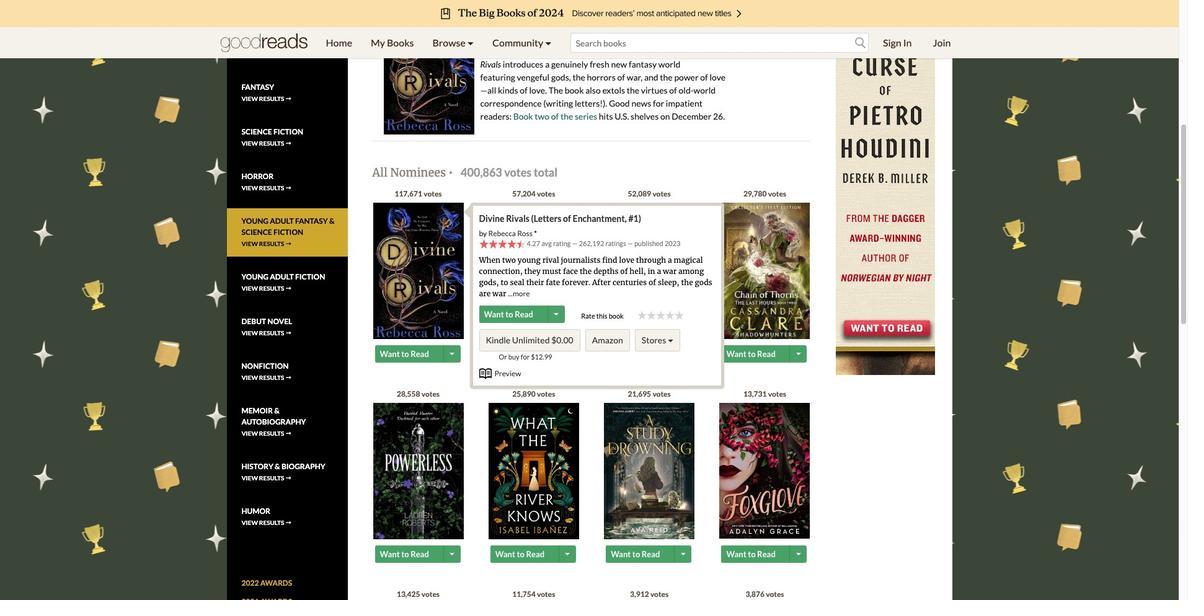 Task type: vqa. For each thing, say whether or not it's contained in the screenshot.
Rebecca to the top
yes



Task type: describe. For each thing, give the bounding box(es) containing it.
a
[[480, 46, 486, 56]]

divine rivals rebecca   ross (goodreads author)
[[480, 14, 637, 43]]

▾ for community ▾
[[545, 37, 552, 48]]

29,780
[[743, 189, 767, 199]]

votes for 13,425 votes
[[421, 590, 440, 599]]

rating
[[553, 239, 571, 248]]

want for 28,558 votes
[[380, 550, 400, 559]]

science fiction view results →
[[242, 127, 303, 147]]

•
[[448, 165, 453, 180]]

read for 52,089 votes
[[642, 349, 660, 359]]

autobiography
[[242, 418, 306, 427]]

results inside fantasy view results →
[[259, 95, 284, 103]]

1 vertical spatial world
[[694, 85, 716, 95]]

rivals for divine rivals (letters of enchantment, #1) rebecca   ross *
[[506, 213, 529, 224]]

divine rivals link
[[480, 14, 563, 29]]

foxglove by adalyn  grace image
[[720, 403, 810, 539]]

community ▾
[[492, 37, 552, 48]]

gods, inside when two young rival journalists find love through a magical connection, they must face the depths of hell, in a war among gods, to seal their fate forever.  after centuries of sleep, the gods are war
[[479, 278, 499, 287]]

want to read up "it:"
[[695, 2, 747, 12]]

want to read button for 52,089 votes
[[606, 346, 676, 363]]

two for when
[[502, 256, 516, 265]]

view inside horror view results →
[[242, 184, 258, 192]]

votes for 3,876 votes
[[766, 590, 784, 599]]

want for 52,089 votes
[[611, 349, 631, 359]]

love.
[[529, 85, 547, 95]]

divine for divine rivals
[[650, 46, 673, 56]]

divine rivals by rebecca   ross image for *
[[373, 203, 463, 342]]

votes for 3,912 votes
[[650, 590, 669, 599]]

want to read for 57,204 votes
[[495, 349, 544, 359]]

57,204
[[512, 189, 536, 199]]

want up rate it:
[[695, 2, 716, 12]]

news
[[631, 98, 651, 109]]

the down war,
[[627, 85, 639, 95]]

votes for 28,558 votes
[[421, 390, 440, 399]]

want down are
[[484, 310, 504, 319]]

view inside debut novel view results →
[[242, 329, 258, 337]]

home
[[326, 37, 352, 48]]

→ inside debut novel view results →
[[285, 329, 292, 337]]

votes for 52,089 votes
[[653, 189, 671, 199]]

want for 57,204 votes
[[495, 349, 515, 359]]

(letters
[[531, 213, 561, 224]]

rebecca inside divine rivals rebecca   ross (goodreads author)
[[493, 32, 527, 43]]

readers:
[[480, 111, 512, 122]]

results inside romantasy view results →
[[259, 50, 284, 58]]

117,671 votes
[[395, 189, 442, 199]]

the
[[549, 85, 563, 95]]

want to read down ...more
[[484, 310, 533, 319]]

biography
[[281, 462, 325, 471]]

results inside memoir & autobiography view results →
[[259, 430, 284, 437]]

young
[[518, 256, 541, 265]]

400,863
[[461, 165, 502, 179]]

seal
[[510, 278, 524, 287]]

want to read button for 57,204 votes
[[490, 346, 560, 363]]

4.27 avg rating — 262,192 ratings
[[525, 239, 626, 248]]

the stolen heir by holly black image
[[604, 203, 695, 340]]

want for 25,890 votes
[[495, 550, 515, 559]]

Search for books to add to your shelves search field
[[570, 33, 869, 53]]

series
[[575, 111, 597, 122]]

votes inside all nominees • 400,863 votes total
[[504, 165, 532, 179]]

262,192
[[579, 239, 604, 248]]

a curse for true love by stephanie garber image
[[488, 203, 579, 341]]

votes for 13,731 votes
[[768, 390, 786, 399]]

to for 13,731 votes
[[748, 550, 756, 559]]

rate for rate it:
[[695, 24, 710, 33]]

of left old-
[[669, 85, 677, 95]]

→ inside romantasy view results →
[[285, 50, 292, 58]]

horror view results →
[[242, 172, 292, 192]]

debut novel view results →
[[242, 317, 292, 337]]

fantasy
[[629, 59, 657, 69]]

a study in drowning by ava reid image
[[604, 403, 695, 540]]

want to read for 25,890 votes
[[495, 550, 544, 559]]

results inside debut novel view results →
[[259, 329, 284, 337]]

fresh
[[590, 59, 609, 69]]

depths
[[593, 267, 619, 276]]

what the river knows by isabel ibañez image
[[488, 403, 579, 540]]

they
[[524, 267, 541, 276]]

ratings
[[605, 239, 626, 248]]

join
[[933, 37, 951, 48]]

journalists
[[561, 256, 600, 265]]

divine rivals
[[480, 46, 673, 69]]

all nominees • 400,863 votes total
[[372, 165, 558, 180]]

25,890
[[512, 390, 536, 399]]

on
[[660, 111, 670, 122]]

after
[[592, 278, 611, 287]]

results inside science fiction view results →
[[259, 140, 284, 147]]

stores ▾ link
[[635, 329, 680, 352]]

want for 117,671 votes
[[380, 349, 400, 359]]

52,089
[[628, 189, 651, 199]]

view inside history & biography view results →
[[242, 475, 258, 482]]

view inside nonfiction view results →
[[242, 374, 258, 382]]

when two young rival journalists find love through a magical connection, they must face the depths of hell, in a war among gods, to seal their fate forever.  after centuries of sleep, the gods are war
[[479, 256, 712, 298]]

rivals for divine rivals rebecca   ross (goodreads author)
[[524, 14, 563, 29]]

3,912
[[630, 590, 649, 599]]

→ inside history & biography view results →
[[285, 475, 292, 482]]

fiction inside young adult fantasy & science fiction view results →
[[273, 228, 303, 237]]

28,558
[[397, 390, 420, 399]]

want to read button for 25,890 votes
[[490, 546, 560, 563]]

→ inside young adult fantasy & science fiction view results →
[[285, 240, 292, 248]]

book two of the series hits u.s. shelves on december 26.
[[513, 111, 725, 122]]

to for 21,695 votes
[[632, 550, 640, 559]]

of inside divine rivals (letters of enchantment, #1) rebecca   ross *
[[563, 213, 571, 224]]

vengeful
[[517, 72, 549, 82]]

published
[[634, 239, 663, 248]]

open
[[709, 40, 730, 51]]

horror
[[242, 172, 273, 181]]

votes for 11,754 votes
[[537, 590, 555, 599]]

& inside young adult fantasy & science fiction view results →
[[329, 217, 335, 226]]

nonfiction
[[242, 362, 289, 371]]

1 vertical spatial rebecca   ross link
[[488, 229, 533, 238]]

book
[[513, 111, 533, 122]]

sign in link
[[874, 27, 921, 58]]

horrors
[[587, 72, 616, 82]]

2022 awards
[[242, 579, 292, 588]]

booktok
[[520, 46, 553, 56]]

$12.99
[[531, 353, 552, 361]]

book inside introduces a genuinely fresh new fantasy world featuring vengeful gods, the horrors of war, and the power of love —all kinds of love. the book also extols the virtues of old-world correspondence (writing letters!). good news for impatient readers:
[[565, 85, 584, 95]]

my books link
[[361, 27, 423, 58]]

read up open preview
[[727, 2, 747, 12]]

fantasy inside fantasy view results →
[[242, 83, 274, 92]]

to up "it:"
[[717, 2, 725, 12]]

or
[[499, 353, 507, 361]]

correspondence
[[480, 98, 542, 109]]

shelves
[[631, 111, 659, 122]]

sensation,
[[555, 46, 593, 56]]

...more link
[[508, 289, 530, 298]]

also
[[585, 85, 601, 95]]

fate
[[546, 278, 560, 287]]

of up centuries
[[620, 267, 628, 276]]

young for science
[[242, 217, 268, 226]]

young for results
[[242, 272, 268, 282]]

results inside young adult fiction view results →
[[259, 285, 284, 292]]

rivals for divine rivals
[[480, 59, 501, 69]]

3,876
[[746, 590, 764, 599]]

join link
[[924, 27, 960, 58]]

→ inside nonfiction view results →
[[285, 374, 292, 382]]

a massive booktok sensation, rebecca ross'
[[480, 46, 650, 56]]

want to read for 52,089 votes
[[611, 349, 660, 359]]

rate this book
[[581, 312, 624, 320]]

read for 25,890 votes
[[526, 550, 544, 559]]

connection,
[[479, 267, 523, 276]]

through
[[636, 256, 666, 265]]

votes for 117,671 votes
[[424, 189, 442, 199]]

love inside introduces a genuinely fresh new fantasy world featuring vengeful gods, the horrors of war, and the power of love —all kinds of love. the book also extols the virtues of old-world correspondence (writing letters!). good news for impatient readers:
[[710, 72, 725, 82]]

power
[[674, 72, 699, 82]]

for inside introduces a genuinely fresh new fantasy world featuring vengeful gods, the horrors of war, and the power of love —all kinds of love. the book also extols the virtues of old-world correspondence (writing letters!). good news for impatient readers:
[[653, 98, 664, 109]]

votes for 25,890 votes
[[537, 390, 555, 399]]

chain of thorns by cassandra clare image
[[720, 203, 810, 342]]

results inside humor view results →
[[259, 519, 284, 527]]

results inside nonfiction view results →
[[259, 374, 284, 382]]

13,731
[[743, 390, 767, 399]]

want for 21,695 votes
[[611, 550, 631, 559]]

21,695 votes
[[628, 390, 671, 399]]

buy
[[508, 353, 519, 361]]

read for 117,671 votes
[[411, 349, 429, 359]]

the down journalists
[[580, 267, 592, 276]]

want to read button for 13,731 votes
[[721, 546, 791, 563]]

2 vertical spatial a
[[657, 267, 661, 276]]

the down (writing
[[561, 111, 573, 122]]

view inside romantasy view results →
[[242, 50, 258, 58]]

ross inside divine rivals rebecca   ross (goodreads author)
[[529, 32, 549, 43]]

divine rivals (letters of enchantment, #1) rebecca   ross *
[[479, 213, 641, 238]]

powerless by lauren  roberts image
[[373, 403, 463, 540]]

awards
[[260, 579, 292, 588]]

u.s.
[[615, 111, 629, 122]]

december
[[672, 111, 711, 122]]

read for 28,558 votes
[[411, 550, 429, 559]]

votes for 29,780 votes
[[768, 189, 786, 199]]

→ inside science fiction view results →
[[285, 140, 292, 147]]

adult for →
[[270, 272, 294, 282]]

must
[[542, 267, 561, 276]]

fiction inside science fiction view results →
[[273, 127, 303, 137]]

adult for fiction
[[270, 217, 294, 226]]

hits
[[599, 111, 613, 122]]

centuries
[[613, 278, 647, 287]]



Task type: locate. For each thing, give the bounding box(es) containing it.
read down stores ▾
[[642, 349, 660, 359]]

1 horizontal spatial for
[[653, 98, 664, 109]]

want for 13,731 votes
[[726, 550, 746, 559]]

2 vertical spatial rivals
[[506, 213, 529, 224]]

two for book
[[535, 111, 549, 122]]

0 vertical spatial divine
[[480, 14, 521, 29]]

1 vertical spatial fiction
[[273, 228, 303, 237]]

ross inside divine rivals (letters of enchantment, #1) rebecca   ross *
[[517, 229, 533, 238]]

votes for 57,204 votes
[[537, 189, 555, 199]]

find
[[602, 256, 617, 265]]

young up debut
[[242, 272, 268, 282]]

2 science from the top
[[242, 228, 272, 237]]

7 view from the top
[[242, 329, 258, 337]]

0 vertical spatial rebecca
[[493, 32, 527, 43]]

1 horizontal spatial two
[[535, 111, 549, 122]]

my books
[[371, 37, 414, 48]]

to for 28,558 votes
[[401, 550, 409, 559]]

menu
[[317, 27, 561, 58]]

view inside humor view results →
[[242, 519, 258, 527]]

0 vertical spatial rebecca   ross link
[[493, 32, 549, 43]]

0 vertical spatial preview
[[732, 40, 763, 51]]

gods,
[[551, 72, 571, 82], [479, 278, 499, 287]]

want to read button for 21,695 votes
[[606, 546, 676, 563]]

11,754 votes
[[512, 590, 555, 599]]

divine for divine rivals rebecca   ross (goodreads author)
[[480, 14, 521, 29]]

want up 13,731
[[726, 349, 746, 359]]

the down genuinely
[[573, 72, 585, 82]]

0 vertical spatial world
[[658, 59, 680, 69]]

— right ratings
[[627, 239, 633, 248]]

adult inside young adult fiction view results →
[[270, 272, 294, 282]]

love inside when two young rival journalists find love through a magical connection, they must face the depths of hell, in a war among gods, to seal their fate forever.  after centuries of sleep, the gods are war
[[619, 256, 634, 265]]

of down 'new'
[[617, 72, 625, 82]]

1 — from the left
[[572, 239, 578, 248]]

5 view from the top
[[242, 240, 258, 248]]

want to read for 117,671 votes
[[380, 349, 429, 359]]

0 vertical spatial young
[[242, 217, 268, 226]]

to for 57,204 votes
[[517, 349, 525, 359]]

two right book
[[535, 111, 549, 122]]

0 vertical spatial a
[[545, 59, 550, 69]]

0 vertical spatial gods,
[[551, 72, 571, 82]]

0 horizontal spatial world
[[658, 59, 680, 69]]

want up 3,912
[[611, 550, 631, 559]]

enchantment,
[[573, 213, 627, 224]]

6 → from the top
[[285, 285, 292, 292]]

want to read up the 13,425
[[380, 550, 429, 559]]

0 horizontal spatial love
[[619, 256, 634, 265]]

9 → from the top
[[285, 430, 292, 437]]

52,089 votes
[[628, 189, 671, 199]]

(writing
[[543, 98, 573, 109]]

amazon link
[[585, 329, 630, 352]]

gods, inside introduces a genuinely fresh new fantasy world featuring vengeful gods, the horrors of war, and the power of love —all kinds of love. the book also extols the virtues of old-world correspondence (writing letters!). good news for impatient readers:
[[551, 72, 571, 82]]

young adult fiction view results →
[[242, 272, 325, 292]]

→ up horror view results →
[[285, 140, 292, 147]]

10 results from the top
[[259, 475, 284, 482]]

read down the ...more 'link'
[[515, 310, 533, 319]]

results up young adult fiction view results →
[[259, 240, 284, 248]]

view inside science fiction view results →
[[242, 140, 258, 147]]

rivals inside divine rivals rebecca   ross (goodreads author)
[[524, 14, 563, 29]]

1 results from the top
[[259, 50, 284, 58]]

2 adult from the top
[[270, 272, 294, 282]]

introduces
[[503, 59, 543, 69]]

1 vertical spatial love
[[619, 256, 634, 265]]

2 — from the left
[[627, 239, 633, 248]]

a down booktok
[[545, 59, 550, 69]]

to right amazon link
[[632, 349, 640, 359]]

when
[[479, 256, 500, 265]]

5 results from the top
[[259, 240, 284, 248]]

romantasy view results →
[[242, 38, 292, 58]]

1 science from the top
[[242, 127, 272, 137]]

rate left "it:"
[[695, 24, 710, 33]]

view inside memoir & autobiography view results →
[[242, 430, 258, 437]]

1 vertical spatial young
[[242, 272, 268, 282]]

ross up booktok
[[529, 32, 549, 43]]

0 vertical spatial ross
[[529, 32, 549, 43]]

votes right "117,671" on the top
[[424, 189, 442, 199]]

love
[[710, 72, 725, 82], [619, 256, 634, 265]]

the most anticipated books of 2024 image
[[93, 0, 1085, 27]]

to down connection,
[[501, 278, 508, 287]]

want for 29,780 votes
[[726, 349, 746, 359]]

divine rivals by rebecca   ross image for a massive booktok sensation, rebecca ross'
[[383, 0, 474, 134]]

(goodreads
[[551, 32, 601, 43]]

stores ▾
[[642, 335, 673, 346]]

votes right 25,890 in the left of the page
[[537, 390, 555, 399]]

0 vertical spatial science
[[242, 127, 272, 137]]

5 → from the top
[[285, 240, 292, 248]]

kindle unlimited $0.00
[[486, 335, 573, 346]]

a right in at the top right of the page
[[657, 267, 661, 276]]

1 vertical spatial adult
[[270, 272, 294, 282]]

1 horizontal spatial gods,
[[551, 72, 571, 82]]

results down horror
[[259, 184, 284, 192]]

1 vertical spatial war
[[492, 289, 506, 298]]

1 horizontal spatial fantasy
[[295, 217, 328, 226]]

adult down horror view results →
[[270, 217, 294, 226]]

are
[[479, 289, 491, 298]]

28,558 votes
[[397, 390, 440, 399]]

votes right the 13,425
[[421, 590, 440, 599]]

of right power
[[700, 72, 708, 82]]

to up 28,558
[[401, 349, 409, 359]]

science down horror view results →
[[242, 228, 272, 237]]

rivals
[[524, 14, 563, 29], [480, 59, 501, 69], [506, 213, 529, 224]]

2 vertical spatial fiction
[[295, 272, 325, 282]]

8 results from the top
[[259, 374, 284, 382]]

humor
[[242, 507, 270, 516]]

4 results from the top
[[259, 184, 284, 192]]

0 vertical spatial book
[[565, 85, 584, 95]]

1 view from the top
[[242, 50, 258, 58]]

7 → from the top
[[285, 329, 292, 337]]

want to read button for 28,558 votes
[[375, 546, 445, 563]]

to down kindle unlimited $0.00
[[517, 349, 525, 359]]

votes right 21,695 on the right
[[653, 390, 671, 399]]

9 results from the top
[[259, 430, 284, 437]]

adult
[[270, 217, 294, 226], [270, 272, 294, 282]]

1 vertical spatial divine
[[650, 46, 673, 56]]

9 view from the top
[[242, 430, 258, 437]]

rate left the this
[[581, 312, 595, 320]]

1 vertical spatial two
[[502, 256, 516, 265]]

war,
[[627, 72, 643, 82]]

10 view from the top
[[242, 475, 258, 482]]

preview
[[732, 40, 763, 51], [494, 369, 521, 378]]

rate
[[695, 24, 710, 33], [581, 312, 595, 320]]

21,695
[[628, 390, 651, 399]]

it:
[[711, 24, 718, 33]]

hell,
[[630, 267, 646, 276]]

& inside history & biography view results →
[[275, 462, 280, 471]]

1 vertical spatial ross
[[517, 229, 533, 238]]

▾
[[467, 37, 474, 48], [545, 37, 552, 48]]

2 vertical spatial divine
[[479, 213, 504, 224]]

0 vertical spatial adult
[[270, 217, 294, 226]]

11 results from the top
[[259, 519, 284, 527]]

face
[[563, 267, 578, 276]]

0 horizontal spatial book
[[565, 85, 584, 95]]

want up the 13,425
[[380, 550, 400, 559]]

the down among
[[681, 278, 693, 287]]

1 ▾ from the left
[[467, 37, 474, 48]]

0 vertical spatial war
[[663, 267, 677, 276]]

→ inside young adult fiction view results →
[[285, 285, 292, 292]]

4 → from the top
[[285, 184, 292, 192]]

votes right 29,780
[[768, 189, 786, 199]]

to for 25,890 votes
[[517, 550, 525, 559]]

— right rating
[[572, 239, 578, 248]]

1 vertical spatial rebecca
[[595, 46, 627, 56]]

0 horizontal spatial gods,
[[479, 278, 499, 287]]

want to read down stores ▾
[[611, 349, 660, 359]]

view inside young adult fantasy & science fiction view results →
[[242, 240, 258, 248]]

preview right open
[[732, 40, 763, 51]]

fiction up young adult fiction view results →
[[273, 228, 303, 237]]

0 horizontal spatial rate
[[581, 312, 595, 320]]

for down virtues
[[653, 98, 664, 109]]

adult inside young adult fantasy & science fiction view results →
[[270, 217, 294, 226]]

read up 3,876 votes
[[757, 550, 776, 559]]

want up 3,876 at the right bottom of page
[[726, 550, 746, 559]]

2022 awards link
[[242, 579, 292, 588]]

all
[[372, 165, 387, 180]]

6 results from the top
[[259, 285, 284, 292]]

gods
[[695, 278, 712, 287]]

gods, up the
[[551, 72, 571, 82]]

votes right 28,558
[[421, 390, 440, 399]]

2 young from the top
[[242, 272, 268, 282]]

results up novel
[[259, 285, 284, 292]]

view inside fantasy view results →
[[242, 95, 258, 103]]

▾ for browse ▾
[[467, 37, 474, 48]]

3 results from the top
[[259, 140, 284, 147]]

avg
[[541, 239, 552, 248]]

1 horizontal spatial preview
[[732, 40, 763, 51]]

votes for 21,695 votes
[[653, 390, 671, 399]]

▾ inside popup button
[[545, 37, 552, 48]]

featuring
[[480, 72, 515, 82]]

results inside young adult fantasy & science fiction view results →
[[259, 240, 284, 248]]

good
[[609, 98, 630, 109]]

8 → from the top
[[285, 374, 292, 382]]

1 horizontal spatial a
[[657, 267, 661, 276]]

view up young adult fiction view results →
[[242, 240, 258, 248]]

view down history
[[242, 475, 258, 482]]

the
[[573, 72, 585, 82], [660, 72, 673, 82], [627, 85, 639, 95], [561, 111, 573, 122], [580, 267, 592, 276], [681, 278, 693, 287]]

results down autobiography
[[259, 430, 284, 437]]

4 view from the top
[[242, 184, 258, 192]]

1 → from the top
[[285, 50, 292, 58]]

to up 3,912
[[632, 550, 640, 559]]

of down in at the top right of the page
[[649, 278, 656, 287]]

history & biography view results →
[[242, 462, 325, 482]]

0 horizontal spatial war
[[492, 289, 506, 298]]

1 horizontal spatial world
[[694, 85, 716, 95]]

results inside horror view results →
[[259, 184, 284, 192]]

2 results from the top
[[259, 95, 284, 103]]

want to read up 13,731
[[726, 349, 776, 359]]

1 vertical spatial science
[[242, 228, 272, 237]]

0 vertical spatial fantasy
[[242, 83, 274, 92]]

view down nonfiction
[[242, 374, 258, 382]]

rebecca
[[493, 32, 527, 43], [595, 46, 627, 56], [488, 229, 516, 238]]

rebecca up 'new'
[[595, 46, 627, 56]]

a inside introduces a genuinely fresh new fantasy world featuring vengeful gods, the horrors of war, and the power of love —all kinds of love. the book also extols the virtues of old-world correspondence (writing letters!). good news for impatient readers:
[[545, 59, 550, 69]]

a
[[545, 59, 550, 69], [668, 256, 672, 265], [657, 267, 661, 276]]

& inside memoir & autobiography view results →
[[274, 406, 280, 416]]

their
[[526, 278, 544, 287]]

votes right 3,876 at the right bottom of page
[[766, 590, 784, 599]]

the right and
[[660, 72, 673, 82]]

want
[[695, 2, 716, 12], [484, 310, 504, 319], [380, 349, 400, 359], [495, 349, 515, 359], [611, 349, 631, 359], [726, 349, 746, 359], [380, 550, 400, 559], [495, 550, 515, 559], [611, 550, 631, 559], [726, 550, 746, 559]]

rival
[[542, 256, 559, 265]]

7 results from the top
[[259, 329, 284, 337]]

of left love.
[[520, 85, 528, 95]]

& for history & biography
[[275, 462, 280, 471]]

fiction
[[273, 127, 303, 137], [273, 228, 303, 237], [295, 272, 325, 282]]

gods, up are
[[479, 278, 499, 287]]

— published 2023
[[626, 239, 680, 248]]

1 vertical spatial gods,
[[479, 278, 499, 287]]

to inside when two young rival journalists find love through a magical connection, they must face the depths of hell, in a war among gods, to seal their fate forever.  after centuries of sleep, the gods are war
[[501, 278, 508, 287]]

votes right 3,912
[[650, 590, 669, 599]]

0 vertical spatial fiction
[[273, 127, 303, 137]]

→ inside memoir & autobiography view results →
[[285, 430, 292, 437]]

want to read button for 29,780 votes
[[721, 346, 791, 363]]

book right the
[[565, 85, 584, 95]]

read
[[727, 2, 747, 12], [515, 310, 533, 319], [411, 349, 429, 359], [526, 349, 544, 359], [642, 349, 660, 359], [757, 349, 776, 359], [411, 550, 429, 559], [526, 550, 544, 559], [642, 550, 660, 559], [757, 550, 776, 559]]

preview inside preview link
[[494, 369, 521, 378]]

read for 13,731 votes
[[757, 550, 776, 559]]

sign
[[883, 37, 901, 48]]

divine for divine rivals (letters of enchantment, #1) rebecca   ross *
[[479, 213, 504, 224]]

two inside when two young rival journalists find love through a magical connection, they must face the depths of hell, in a war among gods, to seal their fate forever.  after centuries of sleep, the gods are war
[[502, 256, 516, 265]]

want up 11,754
[[495, 550, 515, 559]]

want to read up 3,912
[[611, 550, 660, 559]]

my
[[371, 37, 385, 48]]

books
[[387, 37, 414, 48]]

want to read for 21,695 votes
[[611, 550, 660, 559]]

divine rivals by rebecca   ross image
[[383, 0, 474, 134], [373, 203, 463, 342]]

▾ inside dropdown button
[[467, 37, 474, 48]]

1 horizontal spatial —
[[627, 239, 633, 248]]

divine inside divine rivals rebecca   ross (goodreads author)
[[480, 14, 521, 29]]

2 view from the top
[[242, 95, 258, 103]]

rebecca inside divine rivals (letters of enchantment, #1) rebecca   ross *
[[488, 229, 516, 238]]

rivals inside divine rivals (letters of enchantment, #1) rebecca   ross *
[[506, 213, 529, 224]]

view down horror
[[242, 184, 258, 192]]

author)
[[603, 32, 637, 43]]

massive
[[488, 46, 518, 56]]

or buy for $12.99 link
[[499, 352, 552, 363]]

or buy for $12.99
[[499, 353, 552, 361]]

votes up the 57,204
[[504, 165, 532, 179]]

0 vertical spatial rate
[[695, 24, 710, 33]]

0 vertical spatial love
[[710, 72, 725, 82]]

1 vertical spatial preview
[[494, 369, 521, 378]]

divine up community in the left of the page
[[480, 14, 521, 29]]

debut
[[242, 317, 266, 326]]

rivals down the 57,204
[[506, 213, 529, 224]]

1 adult from the top
[[270, 217, 294, 226]]

1 horizontal spatial war
[[663, 267, 677, 276]]

*
[[534, 229, 537, 238]]

1 horizontal spatial rate
[[695, 24, 710, 33]]

10 → from the top
[[285, 475, 292, 482]]

want to read for 29,780 votes
[[726, 349, 776, 359]]

to up 13,731
[[748, 349, 756, 359]]

preview link
[[479, 368, 524, 380]]

results up horror
[[259, 140, 284, 147]]

4.27
[[527, 239, 540, 248]]

2 vertical spatial rebecca
[[488, 229, 516, 238]]

book two of the series link
[[513, 111, 597, 122]]

1 young from the top
[[242, 217, 268, 226]]

2 vertical spatial &
[[275, 462, 280, 471]]

3 → from the top
[[285, 140, 292, 147]]

to for 52,089 votes
[[632, 349, 640, 359]]

1 horizontal spatial love
[[710, 72, 725, 82]]

1 vertical spatial rate
[[581, 312, 595, 320]]

1 vertical spatial rivals
[[480, 59, 501, 69]]

want to read for 28,558 votes
[[380, 550, 429, 559]]

open preview
[[709, 40, 763, 51]]

0 vertical spatial &
[[329, 217, 335, 226]]

→ down novel
[[285, 329, 292, 337]]

rivals up community ▾
[[524, 14, 563, 29]]

→ up young adult fiction view results →
[[285, 240, 292, 248]]

117,671
[[395, 189, 422, 199]]

world down power
[[694, 85, 716, 95]]

rebecca   ross link
[[493, 32, 549, 43], [488, 229, 533, 238]]

1 vertical spatial divine rivals by rebecca   ross image
[[373, 203, 463, 342]]

ross left *
[[517, 229, 533, 238]]

1 vertical spatial for
[[521, 353, 530, 361]]

2 → from the top
[[285, 95, 292, 103]]

...more
[[508, 289, 530, 298]]

science inside young adult fantasy & science fiction view results →
[[242, 228, 272, 237]]

—all
[[480, 85, 496, 95]]

rivals inside divine rivals
[[480, 59, 501, 69]]

of right the (letters
[[563, 213, 571, 224]]

to up 3,876 at the right bottom of page
[[748, 550, 756, 559]]

read for 29,780 votes
[[757, 349, 776, 359]]

2 ▾ from the left
[[545, 37, 552, 48]]

want to read button
[[695, 0, 747, 17], [479, 306, 549, 323], [375, 346, 445, 363], [490, 346, 560, 363], [606, 346, 676, 363], [721, 346, 791, 363], [375, 546, 445, 563], [490, 546, 560, 563], [606, 546, 676, 563], [721, 546, 791, 563]]

science inside science fiction view results →
[[242, 127, 272, 137]]

rebecca   ross link up 4.27
[[488, 229, 533, 238]]

of down (writing
[[551, 111, 559, 122]]

young down horror view results →
[[242, 217, 268, 226]]

→ up young adult fantasy & science fiction view results →
[[285, 184, 292, 192]]

community ▾ button
[[483, 27, 561, 58]]

2 horizontal spatial a
[[668, 256, 672, 265]]

divine inside divine rivals (letters of enchantment, #1) rebecca   ross *
[[479, 213, 504, 224]]

preview inside the open preview link
[[732, 40, 763, 51]]

fiction down fantasy view results →
[[273, 127, 303, 137]]

0 horizontal spatial ▾
[[467, 37, 474, 48]]

divine inside divine rivals
[[650, 46, 673, 56]]

menu containing home
[[317, 27, 561, 58]]

view up debut
[[242, 285, 258, 292]]

group
[[720, 24, 767, 33]]

want to read up 3,876 at the right bottom of page
[[726, 550, 776, 559]]

#1)
[[628, 213, 641, 224]]

advertisement element
[[836, 3, 935, 375]]

11,754
[[512, 590, 536, 599]]

view inside young adult fiction view results →
[[242, 285, 258, 292]]

fiction inside young adult fiction view results →
[[295, 272, 325, 282]]

1 horizontal spatial book
[[609, 312, 624, 320]]

1 vertical spatial a
[[668, 256, 672, 265]]

in
[[903, 37, 912, 48]]

0 horizontal spatial —
[[572, 239, 578, 248]]

fantasy inside young adult fantasy & science fiction view results →
[[295, 217, 328, 226]]

young inside young adult fantasy & science fiction view results →
[[242, 217, 268, 226]]

0 vertical spatial rivals
[[524, 14, 563, 29]]

0 horizontal spatial preview
[[494, 369, 521, 378]]

view down humor
[[242, 519, 258, 527]]

memoir
[[242, 406, 273, 416]]

→ inside humor view results →
[[285, 519, 292, 527]]

0 horizontal spatial a
[[545, 59, 550, 69]]

view up science fiction view results →
[[242, 95, 258, 103]]

results up science fiction view results →
[[259, 95, 284, 103]]

0 vertical spatial for
[[653, 98, 664, 109]]

Search books text field
[[570, 33, 869, 53]]

to down ...more
[[505, 310, 513, 319]]

25,890 votes
[[512, 390, 555, 399]]

1 vertical spatial fantasy
[[295, 217, 328, 226]]

to for 117,671 votes
[[401, 349, 409, 359]]

1 vertical spatial &
[[274, 406, 280, 416]]

0 vertical spatial two
[[535, 111, 549, 122]]

young inside young adult fiction view results →
[[242, 272, 268, 282]]

divine up fantasy
[[650, 46, 673, 56]]

1 horizontal spatial ▾
[[545, 37, 552, 48]]

11 view from the top
[[242, 519, 258, 527]]

3 view from the top
[[242, 140, 258, 147]]

divine
[[480, 14, 521, 29], [650, 46, 673, 56], [479, 213, 504, 224]]

want down kindle
[[495, 349, 515, 359]]

read up 11,754 votes
[[526, 550, 544, 559]]

0 vertical spatial divine rivals by rebecca   ross image
[[383, 0, 474, 134]]

among
[[678, 267, 704, 276]]

want to read button for 117,671 votes
[[375, 346, 445, 363]]

view down memoir
[[242, 430, 258, 437]]

for inside 'or buy for $12.99' link
[[521, 353, 530, 361]]

11 → from the top
[[285, 519, 292, 527]]

8 view from the top
[[242, 374, 258, 382]]

rebecca   ross link down divine rivals link
[[493, 32, 549, 43]]

read for 21,695 votes
[[642, 550, 660, 559]]

6 view from the top
[[242, 285, 258, 292]]

a down the 2023
[[668, 256, 672, 265]]

results inside history & biography view results →
[[259, 475, 284, 482]]

results down humor
[[259, 519, 284, 527]]

→ inside fantasy view results →
[[285, 95, 292, 103]]

preview down or
[[494, 369, 521, 378]]

community
[[492, 37, 543, 48]]

to for 29,780 votes
[[748, 349, 756, 359]]

→ down 'romantasy'
[[285, 50, 292, 58]]

love right power
[[710, 72, 725, 82]]

0 horizontal spatial two
[[502, 256, 516, 265]]

love up hell,
[[619, 256, 634, 265]]

nominees
[[390, 165, 446, 180]]

0 horizontal spatial for
[[521, 353, 530, 361]]

→ inside horror view results →
[[285, 184, 292, 192]]

→ down the biography
[[285, 475, 292, 482]]

rate for rate this book
[[581, 312, 595, 320]]

& for memoir & autobiography
[[274, 406, 280, 416]]

1 vertical spatial book
[[609, 312, 624, 320]]

0 horizontal spatial fantasy
[[242, 83, 274, 92]]

read for 57,204 votes
[[526, 349, 544, 359]]

view
[[242, 50, 258, 58], [242, 95, 258, 103], [242, 140, 258, 147], [242, 184, 258, 192], [242, 240, 258, 248], [242, 285, 258, 292], [242, 329, 258, 337], [242, 374, 258, 382], [242, 430, 258, 437], [242, 475, 258, 482], [242, 519, 258, 527]]

fiction down young adult fantasy & science fiction view results →
[[295, 272, 325, 282]]

want to read for 13,731 votes
[[726, 550, 776, 559]]



